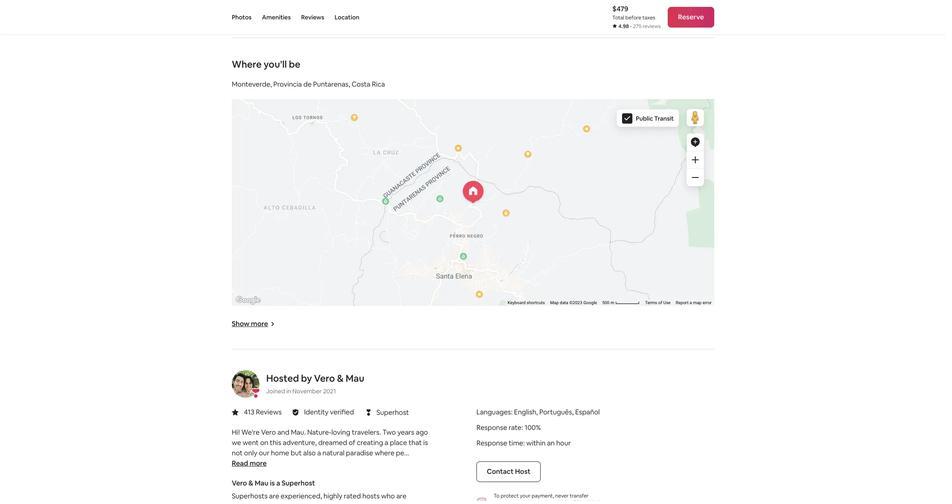 Task type: vqa. For each thing, say whether or not it's contained in the screenshot.
$84's –
no



Task type: locate. For each thing, give the bounding box(es) containing it.
identity verified
[[304, 408, 354, 417]]

mau inside vero & mau is a superhost superhosts are experienced, highly rated hosts who are
[[255, 479, 268, 488]]

experienced,
[[281, 492, 322, 501]]

of left the
[[570, 499, 575, 501]]

©2023
[[569, 300, 582, 305]]

terms
[[645, 300, 657, 305]]

reviews
[[301, 13, 324, 21], [256, 408, 282, 417]]

500
[[602, 300, 610, 305]]

highly
[[324, 492, 342, 501]]

2021
[[323, 387, 336, 395]]

& up superhosts
[[249, 479, 253, 488]]

1 horizontal spatial superhost
[[376, 408, 409, 417]]

years
[[397, 428, 414, 437]]

on
[[260, 438, 268, 447]]

read
[[232, 459, 248, 468]]

1 horizontal spatial mau
[[346, 372, 364, 384]]

to
[[494, 492, 500, 499]]

m
[[611, 300, 614, 305]]

amenities button
[[262, 0, 291, 34]]

0 vertical spatial vero
[[314, 372, 335, 384]]

a
[[690, 300, 692, 305], [385, 438, 388, 447], [317, 449, 321, 458], [276, 479, 280, 488]]

english,
[[514, 408, 538, 417]]

of up paradise
[[349, 438, 355, 447]]

more inside 'hi! we're vero and mau. nature-loving travelers. two years ago we went on this adventure, dreamed of creating a place that is not only our home but also a natural paradise where pe… read more'
[[250, 459, 267, 468]]

who
[[381, 492, 395, 501]]

before
[[625, 14, 641, 21]]

0 vertical spatial more
[[251, 319, 268, 328]]

photos button
[[232, 0, 252, 34]]

we're
[[241, 428, 260, 437]]

vero up on
[[261, 428, 276, 437]]

a down home
[[276, 479, 280, 488]]

reviews left location button
[[301, 13, 324, 21]]

public
[[636, 115, 653, 122]]

reviews
[[643, 23, 661, 30]]

response for response rate
[[477, 423, 507, 432]]

not
[[232, 449, 243, 458]]

vero & mau is a superhost. learn more about vero & mau. image
[[232, 370, 259, 398], [232, 370, 259, 398]]

an
[[547, 439, 555, 448]]

0 horizontal spatial are
[[269, 492, 279, 501]]

terms of use link
[[645, 300, 671, 305]]

2 response from the top
[[477, 439, 507, 448]]

vero for by
[[314, 372, 335, 384]]

0 vertical spatial response
[[477, 423, 507, 432]]

response down response rate : 100% on the bottom right
[[477, 439, 507, 448]]

by
[[301, 372, 312, 384]]

report a map error link
[[676, 300, 712, 305]]

zoom out image
[[692, 174, 699, 181]]

1 vertical spatial response
[[477, 439, 507, 448]]

2 vertical spatial of
[[570, 499, 575, 501]]

home
[[271, 449, 289, 458]]

is inside vero & mau is a superhost superhosts are experienced, highly rated hosts who are
[[270, 479, 275, 488]]

1 horizontal spatial reviews
[[301, 13, 324, 21]]

1 response from the top
[[477, 423, 507, 432]]

1 vertical spatial superhost
[[282, 479, 315, 488]]

reserve button
[[668, 7, 714, 28]]

hi! we're vero and mau. nature-loving travelers. two years ago we went on this adventure, dreamed of creating a place that is not only our home but also a natural paradise where pe… read more
[[232, 428, 428, 468]]

mau inside hosted by vero & mau joined in november 2021
[[346, 372, 364, 384]]

a left map
[[690, 300, 692, 305]]

superhosts
[[232, 492, 268, 501]]

vero inside 'hi! we're vero and mau. nature-loving travelers. two years ago we went on this adventure, dreamed of creating a place that is not only our home but also a natural paradise where pe… read more'
[[261, 428, 276, 437]]

1 vertical spatial :
[[522, 423, 523, 432]]

payment,
[[532, 492, 554, 499]]

only
[[244, 449, 257, 458]]

terms of use
[[645, 300, 671, 305]]

location button
[[335, 0, 359, 34]]

where
[[375, 449, 394, 458]]

hosted
[[266, 372, 299, 384]]

of inside to protect your payment, never transfer money or communicate outside of the airbn
[[570, 499, 575, 501]]

a right "also"
[[317, 449, 321, 458]]

mau up superhosts
[[255, 479, 268, 488]]

0 horizontal spatial superhost
[[282, 479, 315, 488]]

: left english,
[[511, 408, 513, 417]]

0 horizontal spatial of
[[349, 438, 355, 447]]

response down the languages
[[477, 423, 507, 432]]

1 horizontal spatial is
[[423, 438, 428, 447]]

2 vertical spatial vero
[[232, 479, 247, 488]]

are right who
[[396, 492, 406, 501]]

1 horizontal spatial &
[[337, 372, 344, 384]]

1 horizontal spatial of
[[570, 499, 575, 501]]

is inside 'hi! we're vero and mau. nature-loving travelers. two years ago we went on this adventure, dreamed of creating a place that is not only our home but also a natural paradise where pe… read more'
[[423, 438, 428, 447]]

is down home
[[270, 479, 275, 488]]

0 horizontal spatial mau
[[255, 479, 268, 488]]

vero up superhosts
[[232, 479, 247, 488]]

is right that
[[423, 438, 428, 447]]

puntarenas,
[[313, 80, 350, 89]]

we
[[232, 438, 241, 447]]

mau up verified
[[346, 372, 364, 384]]

of left use
[[658, 300, 662, 305]]

where you'll be
[[232, 58, 300, 70]]

superhost up two
[[376, 408, 409, 417]]

vero
[[314, 372, 335, 384], [261, 428, 276, 437], [232, 479, 247, 488]]

1 vertical spatial is
[[270, 479, 275, 488]]

natural
[[323, 449, 345, 458]]

0 horizontal spatial vero
[[232, 479, 247, 488]]

0 horizontal spatial reviews
[[256, 408, 282, 417]]

1 horizontal spatial vero
[[261, 428, 276, 437]]

drag pegman onto the map to open street view image
[[687, 109, 704, 126]]

1 vertical spatial of
[[349, 438, 355, 447]]

0 vertical spatial &
[[337, 372, 344, 384]]

2 horizontal spatial vero
[[314, 372, 335, 384]]

hosted by vero & mau joined in november 2021
[[266, 372, 364, 395]]

joined
[[266, 387, 285, 395]]

this
[[270, 438, 281, 447]]

photos
[[232, 13, 252, 21]]

creating
[[357, 438, 383, 447]]

vero for we're
[[261, 428, 276, 437]]

: left 100%
[[522, 423, 523, 432]]

vero inside hosted by vero & mau joined in november 2021
[[314, 372, 335, 384]]

2 vertical spatial :
[[523, 439, 525, 448]]

0 horizontal spatial &
[[249, 479, 253, 488]]

nature-
[[307, 428, 331, 437]]

contact host link
[[477, 461, 541, 482]]

vero up 2021
[[314, 372, 335, 384]]

vero & mau is a superhost superhosts are experienced, highly rated hosts who are
[[232, 479, 406, 501]]

adventure,
[[283, 438, 317, 447]]

: left within
[[523, 439, 525, 448]]

2 horizontal spatial of
[[658, 300, 662, 305]]

0 vertical spatial is
[[423, 438, 428, 447]]

1 vertical spatial mau
[[255, 479, 268, 488]]

superhost up the experienced,
[[282, 479, 315, 488]]

reviews right 413
[[256, 408, 282, 417]]

are right superhosts
[[269, 492, 279, 501]]

show more button
[[232, 319, 275, 328]]

& inside hosted by vero & mau joined in november 2021
[[337, 372, 344, 384]]

loving
[[331, 428, 350, 437]]

4.98
[[619, 23, 629, 30]]

money
[[494, 499, 510, 501]]

0 vertical spatial reviews
[[301, 13, 324, 21]]

1 vertical spatial vero
[[261, 428, 276, 437]]

more down our on the left
[[250, 459, 267, 468]]

1 horizontal spatial are
[[396, 492, 406, 501]]

google map
showing 9 points of interest. region
[[176, 52, 728, 383]]

& right by
[[337, 372, 344, 384]]

0 vertical spatial of
[[658, 300, 662, 305]]

&
[[337, 372, 344, 384], [249, 479, 253, 488]]

1 vertical spatial more
[[250, 459, 267, 468]]

500 m button
[[600, 300, 643, 306]]

0 vertical spatial mau
[[346, 372, 364, 384]]

2 are from the left
[[396, 492, 406, 501]]

1 vertical spatial &
[[249, 479, 253, 488]]

host
[[515, 467, 531, 476]]

response rate : 100%
[[477, 423, 541, 432]]

map
[[693, 300, 702, 305]]

languages
[[477, 408, 511, 417]]

more right show
[[251, 319, 268, 328]]

ago
[[416, 428, 428, 437]]

0 vertical spatial superhost
[[376, 408, 409, 417]]

0 horizontal spatial is
[[270, 479, 275, 488]]

response time : within an hour
[[477, 439, 571, 448]]

español
[[575, 408, 600, 417]]

google
[[584, 300, 597, 305]]



Task type: describe. For each thing, give the bounding box(es) containing it.
contact host
[[487, 467, 531, 476]]

paradise
[[346, 449, 373, 458]]

that
[[409, 438, 422, 447]]

vero inside vero & mau is a superhost superhosts are experienced, highly rated hosts who are
[[232, 479, 247, 488]]

413 reviews
[[244, 408, 282, 417]]

the
[[576, 499, 584, 501]]

be
[[289, 58, 300, 70]]

monteverde,
[[232, 80, 272, 89]]

map
[[550, 300, 559, 305]]

taxes
[[643, 14, 655, 21]]

100%
[[525, 423, 541, 432]]

monteverde, provincia de puntarenas, costa rica
[[232, 80, 385, 89]]

shortcuts
[[527, 300, 545, 305]]

reviews button
[[301, 0, 324, 34]]

add a place to the map image
[[690, 137, 701, 147]]

within
[[526, 439, 546, 448]]

and
[[277, 428, 289, 437]]

where
[[232, 58, 262, 70]]

to protect your payment, never transfer money or communicate outside of the airbn
[[494, 492, 602, 501]]

a up the where
[[385, 438, 388, 447]]

place
[[390, 438, 407, 447]]

public transit
[[636, 115, 674, 122]]

our
[[259, 449, 269, 458]]

your stay location, map pin image
[[463, 181, 484, 203]]

1 vertical spatial reviews
[[256, 408, 282, 417]]

0 vertical spatial :
[[511, 408, 513, 417]]

& inside vero & mau is a superhost superhosts are experienced, highly rated hosts who are
[[249, 479, 253, 488]]

hosts
[[362, 492, 380, 501]]

data
[[560, 300, 568, 305]]

your
[[520, 492, 531, 499]]

you'll
[[264, 58, 287, 70]]

reserve
[[678, 12, 704, 22]]

hour
[[556, 439, 571, 448]]

verified
[[330, 408, 354, 417]]

275
[[633, 23, 642, 30]]

costa
[[352, 80, 370, 89]]

provincia
[[273, 80, 302, 89]]

but
[[291, 449, 302, 458]]

response for response time
[[477, 439, 507, 448]]

4.98 · 275 reviews
[[619, 23, 661, 30]]

keyboard shortcuts button
[[508, 300, 545, 306]]

show more
[[232, 319, 268, 328]]

1 are from the left
[[269, 492, 279, 501]]

error
[[703, 300, 712, 305]]

november
[[292, 387, 322, 395]]

report
[[676, 300, 689, 305]]

rated
[[344, 492, 361, 501]]

português,
[[539, 408, 574, 417]]

413
[[244, 408, 254, 417]]

location
[[335, 13, 359, 21]]

outside
[[551, 499, 569, 501]]

communicate
[[517, 499, 550, 501]]

total
[[613, 14, 624, 21]]

keyboard shortcuts
[[508, 300, 545, 305]]

travelers.
[[352, 428, 381, 437]]

time
[[509, 439, 523, 448]]

amenities
[[262, 13, 291, 21]]

dreamed
[[318, 438, 347, 447]]

or
[[511, 499, 516, 501]]

: for time
[[523, 439, 525, 448]]

pe…
[[396, 449, 409, 458]]

use
[[663, 300, 671, 305]]

show
[[232, 319, 250, 328]]

in
[[286, 387, 291, 395]]

keyboard
[[508, 300, 526, 305]]

$479
[[613, 4, 628, 13]]

report a map error
[[676, 300, 712, 305]]

transfer
[[570, 492, 589, 499]]

two
[[383, 428, 396, 437]]

protect
[[501, 492, 519, 499]]

map data ©2023 google
[[550, 300, 597, 305]]

also
[[303, 449, 316, 458]]

a inside vero & mau is a superhost superhosts are experienced, highly rated hosts who are
[[276, 479, 280, 488]]

󰀃
[[367, 407, 371, 417]]

transit
[[654, 115, 674, 122]]

rate
[[509, 423, 522, 432]]

never
[[555, 492, 569, 499]]

google image
[[234, 295, 262, 306]]

of inside 'hi! we're vero and mau. nature-loving travelers. two years ago we went on this adventure, dreamed of creating a place that is not only our home but also a natural paradise where pe… read more'
[[349, 438, 355, 447]]

rica
[[372, 80, 385, 89]]

zoom in image
[[692, 156, 699, 163]]

: for rate
[[522, 423, 523, 432]]

superhost inside vero & mau is a superhost superhosts are experienced, highly rated hosts who are
[[282, 479, 315, 488]]

languages : english, português, español
[[477, 408, 600, 417]]

identity
[[304, 408, 329, 417]]

·
[[630, 23, 631, 30]]



